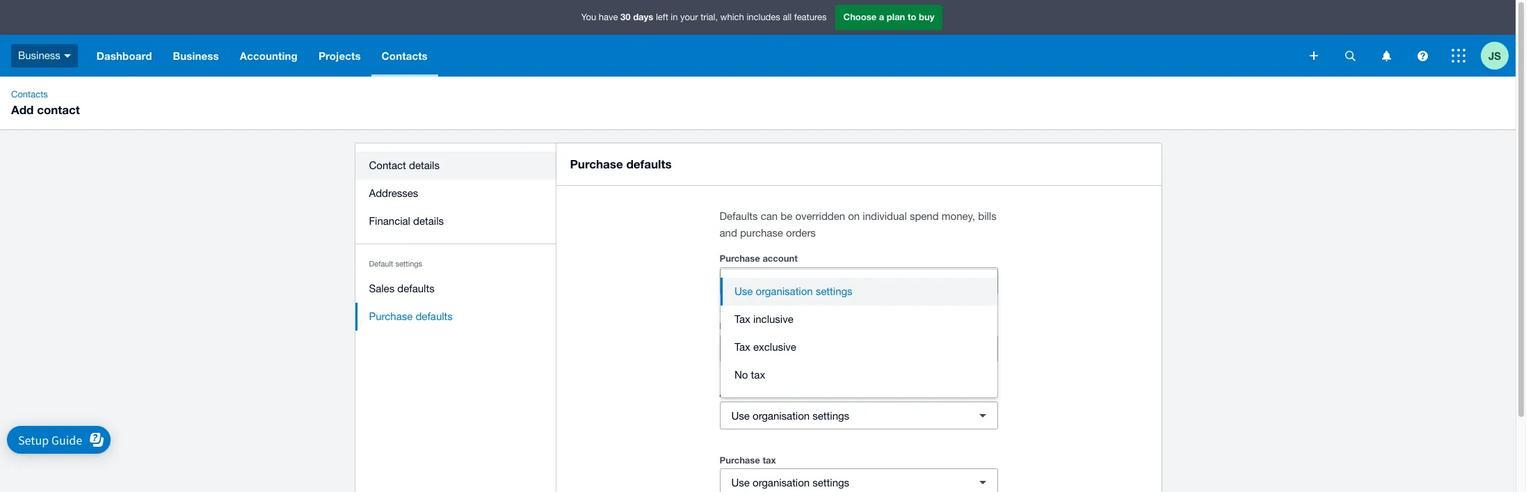 Task type: vqa. For each thing, say whether or not it's contained in the screenshot.
the your
yes



Task type: locate. For each thing, give the bounding box(es) containing it.
0 vertical spatial use organisation settings
[[735, 285, 853, 297]]

contacts up add
[[11, 89, 48, 100]]

days
[[633, 11, 654, 22]]

purchase defaults
[[570, 157, 672, 171], [369, 310, 453, 322]]

which
[[721, 12, 745, 22]]

tax inside tax exclusive button
[[735, 341, 751, 353]]

contacts inside contacts add contact
[[11, 89, 48, 100]]

2 vertical spatial use organisation settings
[[732, 476, 850, 488]]

financial details button
[[355, 207, 556, 235]]

a
[[880, 11, 885, 22]]

defaults can be overridden on individual spend money, bills and purchase orders
[[720, 210, 997, 239]]

banner containing js
[[0, 0, 1517, 77]]

use organisation settings button
[[721, 278, 998, 306]]

purchase
[[740, 227, 784, 239]]

defaults inside "purchase defaults" "button"
[[416, 310, 453, 322]]

add
[[11, 102, 34, 117]]

tax
[[735, 313, 751, 325], [735, 341, 751, 353]]

on
[[849, 210, 860, 222]]

1 vertical spatial tax
[[735, 341, 751, 353]]

tax down are
[[763, 454, 776, 466]]

can
[[761, 210, 778, 222]]

date
[[754, 320, 774, 331]]

1 tax from the top
[[735, 313, 751, 325]]

defaults inside the sales defaults button
[[398, 283, 435, 294]]

details down addresses button
[[413, 215, 444, 227]]

bill
[[720, 320, 733, 331]]

choose a plan to buy
[[844, 11, 935, 22]]

use organisation settings down are
[[732, 410, 850, 421]]

tax
[[751, 369, 766, 381], [763, 454, 776, 466]]

30
[[621, 11, 631, 22]]

navigation
[[86, 35, 1301, 77]]

navigation containing dashboard
[[86, 35, 1301, 77]]

purchase inside "button"
[[369, 310, 413, 322]]

0 vertical spatial use
[[735, 285, 753, 297]]

details
[[409, 159, 440, 171], [413, 215, 444, 227]]

due
[[736, 320, 752, 331]]

features
[[795, 12, 827, 22]]

0 horizontal spatial business
[[18, 49, 60, 61]]

in
[[671, 12, 678, 22]]

tax right 'no'
[[751, 369, 766, 381]]

0 vertical spatial details
[[409, 159, 440, 171]]

use
[[735, 285, 753, 297], [732, 410, 750, 421], [732, 476, 750, 488]]

1 vertical spatial purchase defaults
[[369, 310, 453, 322]]

contacts button
[[371, 35, 438, 77]]

use down the 'amounts'
[[732, 410, 750, 421]]

bill due date group
[[720, 335, 998, 363]]

have
[[599, 12, 618, 22]]

purchase account
[[720, 253, 798, 264]]

1 vertical spatial use organisation settings button
[[720, 468, 998, 492]]

group
[[721, 269, 998, 397]]

1 vertical spatial organisation
[[753, 410, 810, 421]]

organisation down are
[[753, 410, 810, 421]]

purchase
[[570, 157, 623, 171], [720, 253, 761, 264], [369, 310, 413, 322], [720, 454, 761, 466]]

organisation up the inclusive
[[756, 285, 813, 297]]

use organisation settings
[[735, 285, 853, 297], [732, 410, 850, 421], [732, 476, 850, 488]]

use for purchase
[[732, 476, 750, 488]]

1 vertical spatial tax
[[763, 454, 776, 466]]

1 vertical spatial defaults
[[398, 283, 435, 294]]

0 horizontal spatial contacts
[[11, 89, 48, 100]]

defaults for "purchase defaults" "button"
[[416, 310, 453, 322]]

1 use organisation settings button from the top
[[720, 402, 998, 429]]

organisation
[[756, 285, 813, 297], [753, 410, 810, 421], [753, 476, 810, 488]]

details right contact
[[409, 159, 440, 171]]

contacts inside "dropdown button"
[[382, 49, 428, 62]]

includes
[[747, 12, 781, 22]]

contact
[[37, 102, 80, 117]]

your
[[681, 12, 698, 22]]

orders
[[787, 227, 816, 239]]

plan
[[887, 11, 906, 22]]

use organisation settings button
[[720, 402, 998, 429], [720, 468, 998, 492]]

0 vertical spatial tax
[[735, 313, 751, 325]]

use organisation settings button for purchase tax
[[720, 468, 998, 492]]

contacts for contacts add contact
[[11, 89, 48, 100]]

business inside dropdown button
[[173, 49, 219, 62]]

use organisation settings for tax
[[732, 476, 850, 488]]

defaults
[[627, 157, 672, 171], [398, 283, 435, 294], [416, 310, 453, 322]]

1 vertical spatial use organisation settings
[[732, 410, 850, 421]]

2 vertical spatial organisation
[[753, 476, 810, 488]]

tax right the bill
[[735, 313, 751, 325]]

1 horizontal spatial business
[[173, 49, 219, 62]]

use for amounts
[[732, 410, 750, 421]]

business
[[18, 49, 60, 61], [173, 49, 219, 62]]

tax exclusive button
[[721, 333, 998, 361]]

1 horizontal spatial purchase defaults
[[570, 157, 672, 171]]

use up the due
[[735, 285, 753, 297]]

js
[[1489, 49, 1502, 62]]

are
[[761, 388, 775, 399]]

menu
[[355, 143, 556, 339]]

0 vertical spatial defaults
[[627, 157, 672, 171]]

2 vertical spatial defaults
[[416, 310, 453, 322]]

tax for tax inclusive
[[735, 313, 751, 325]]

2 use organisation settings button from the top
[[720, 468, 998, 492]]

2 vertical spatial use
[[732, 476, 750, 488]]

1 horizontal spatial contacts
[[382, 49, 428, 62]]

0 vertical spatial use organisation settings button
[[720, 402, 998, 429]]

tax exclusive
[[735, 341, 797, 353]]

addresses
[[369, 187, 419, 199]]

1 vertical spatial details
[[413, 215, 444, 227]]

0 vertical spatial tax
[[751, 369, 766, 381]]

1 vertical spatial contacts
[[11, 89, 48, 100]]

tax inside "no tax" button
[[751, 369, 766, 381]]

purchase defaults inside "button"
[[369, 310, 453, 322]]

list box
[[721, 269, 998, 397]]

0 vertical spatial contacts
[[382, 49, 428, 62]]

1 vertical spatial use
[[732, 410, 750, 421]]

settings
[[396, 260, 423, 268], [816, 285, 853, 297], [813, 410, 850, 421], [813, 476, 850, 488]]

and
[[720, 227, 738, 239]]

contacts right projects dropdown button
[[382, 49, 428, 62]]

contacts
[[382, 49, 428, 62], [11, 89, 48, 100]]

dashboard link
[[86, 35, 163, 77]]

svg image
[[1346, 50, 1356, 61], [1383, 50, 1392, 61], [1418, 50, 1428, 61], [1311, 52, 1319, 60], [64, 54, 71, 58]]

default
[[369, 260, 393, 268]]

details for financial details
[[413, 215, 444, 227]]

dashboard
[[97, 49, 152, 62]]

addresses button
[[355, 180, 556, 207]]

0 vertical spatial organisation
[[756, 285, 813, 297]]

0 vertical spatial purchase defaults
[[570, 157, 672, 171]]

of the following month
[[801, 343, 905, 355]]

use organisation settings down purchase tax
[[732, 476, 850, 488]]

list box containing use organisation settings
[[721, 269, 998, 397]]

menu containing contact details
[[355, 143, 556, 339]]

spend
[[910, 210, 939, 222]]

organisation for tax
[[753, 476, 810, 488]]

inclusive
[[754, 313, 794, 325]]

use organisation settings up the inclusive
[[735, 285, 853, 297]]

2 tax from the top
[[735, 341, 751, 353]]

sales
[[369, 283, 395, 294]]

js button
[[1482, 35, 1517, 77]]

tax inside tax inclusive button
[[735, 313, 751, 325]]

no
[[735, 369, 748, 381]]

0 horizontal spatial purchase defaults
[[369, 310, 453, 322]]

svg image inside business popup button
[[64, 54, 71, 58]]

no tax button
[[721, 361, 998, 389]]

all
[[783, 12, 792, 22]]

tax for tax exclusive
[[735, 341, 751, 353]]

tax down the due
[[735, 341, 751, 353]]

banner
[[0, 0, 1517, 77]]

organisation inside use organisation settings button
[[756, 285, 813, 297]]

contacts add contact
[[11, 89, 80, 117]]

organisation down purchase tax
[[753, 476, 810, 488]]

use down purchase tax
[[732, 476, 750, 488]]

None number field
[[721, 335, 789, 362]]

contact details
[[369, 159, 440, 171]]

business button
[[0, 35, 86, 77]]



Task type: describe. For each thing, give the bounding box(es) containing it.
following
[[830, 343, 872, 355]]

sales defaults button
[[355, 275, 556, 303]]

use organisation settings for are
[[732, 410, 850, 421]]

individual
[[863, 210, 907, 222]]

svg image
[[1453, 49, 1466, 63]]

defaults
[[720, 210, 758, 222]]

bills
[[979, 210, 997, 222]]

be
[[781, 210, 793, 222]]

month
[[875, 343, 905, 355]]

you
[[581, 12, 597, 22]]

contacts for contacts
[[382, 49, 428, 62]]

tax for no tax
[[751, 369, 766, 381]]

trial,
[[701, 12, 718, 22]]

none number field inside bill due date group
[[721, 335, 789, 362]]

use inside button
[[735, 285, 753, 297]]

bill due date
[[720, 320, 774, 331]]

defaults for the sales defaults button
[[398, 283, 435, 294]]

amounts are
[[720, 388, 775, 399]]

business button
[[163, 35, 229, 77]]

buy
[[919, 11, 935, 22]]

purchase tax
[[720, 454, 776, 466]]

no tax
[[735, 369, 766, 381]]

default settings
[[369, 260, 423, 268]]

use organisation settings button for amounts are
[[720, 402, 998, 429]]

settings inside button
[[816, 285, 853, 297]]

to
[[908, 11, 917, 22]]

of
[[801, 343, 810, 355]]

financial details
[[369, 215, 444, 227]]

accounting
[[240, 49, 298, 62]]

group containing use organisation settings
[[721, 269, 998, 397]]

tax inclusive
[[735, 313, 794, 325]]

contacts link
[[6, 88, 53, 102]]

projects
[[319, 49, 361, 62]]

financial
[[369, 215, 411, 227]]

business inside popup button
[[18, 49, 60, 61]]

money,
[[942, 210, 976, 222]]

account
[[763, 253, 798, 264]]

overridden
[[796, 210, 846, 222]]

use organisation settings inside button
[[735, 285, 853, 297]]

amounts
[[720, 388, 759, 399]]

you have 30 days left in your trial, which includes all features
[[581, 11, 827, 22]]

exclusive
[[754, 341, 797, 353]]

of the following month button
[[789, 335, 998, 363]]

left
[[656, 12, 669, 22]]

contact details button
[[355, 152, 556, 180]]

projects button
[[308, 35, 371, 77]]

details for contact details
[[409, 159, 440, 171]]

accounting button
[[229, 35, 308, 77]]

Purchase account field
[[721, 268, 998, 294]]

organisation for are
[[753, 410, 810, 421]]

the
[[813, 343, 827, 355]]

tax inclusive button
[[721, 306, 998, 333]]

sales defaults
[[369, 283, 435, 294]]

purchase defaults button
[[355, 303, 556, 331]]

choose
[[844, 11, 877, 22]]

contact
[[369, 159, 406, 171]]

tax for purchase tax
[[763, 454, 776, 466]]



